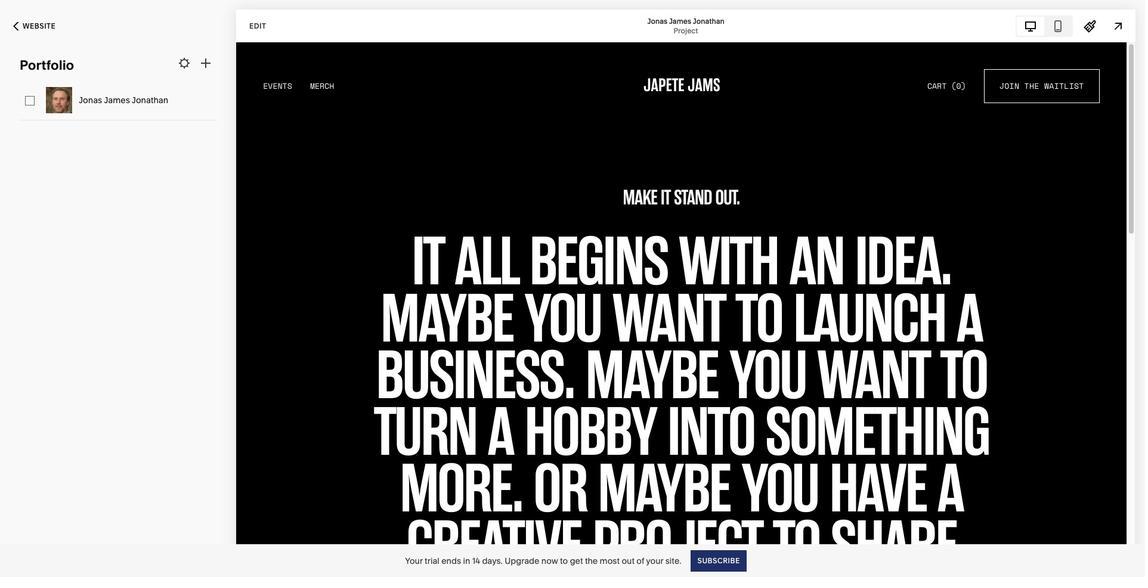 Task type: vqa. For each thing, say whether or not it's contained in the screenshot.
the Website button
yes



Task type: describe. For each thing, give the bounding box(es) containing it.
14
[[472, 556, 480, 566]]

to
[[560, 556, 568, 566]]

days.
[[482, 556, 503, 566]]

ends
[[441, 556, 461, 566]]

portfolio
[[20, 57, 74, 73]]

website button
[[0, 13, 69, 39]]

website
[[23, 21, 56, 30]]

project
[[674, 26, 698, 35]]

edit
[[249, 21, 266, 30]]

trial
[[425, 556, 439, 566]]

james for jonas james jonathan
[[104, 95, 130, 106]]

now
[[541, 556, 558, 566]]

jonas for jonas james jonathan project
[[647, 16, 667, 25]]

in
[[463, 556, 470, 566]]

james for jonas james jonathan project
[[669, 16, 691, 25]]



Task type: locate. For each thing, give the bounding box(es) containing it.
jonathan inside the jonas james jonathan project
[[693, 16, 724, 25]]

jonathan for jonas james jonathan project
[[693, 16, 724, 25]]

the
[[585, 556, 598, 566]]

jonas james jonathan
[[79, 95, 168, 106]]

1 horizontal spatial james
[[669, 16, 691, 25]]

1 horizontal spatial jonathan
[[693, 16, 724, 25]]

0 horizontal spatial james
[[104, 95, 130, 106]]

jonathan for jonas james jonathan
[[132, 95, 168, 106]]

jonathan
[[693, 16, 724, 25], [132, 95, 168, 106]]

upgrade
[[505, 556, 539, 566]]

james inside the jonas james jonathan project
[[669, 16, 691, 25]]

jonas james jonathan project
[[647, 16, 724, 35]]

1 horizontal spatial jonas
[[647, 16, 667, 25]]

tab list
[[1017, 16, 1072, 35]]

most
[[600, 556, 620, 566]]

0 horizontal spatial jonas
[[79, 95, 102, 106]]

0 vertical spatial jonathan
[[693, 16, 724, 25]]

subscribe
[[698, 556, 740, 565]]

jonas
[[647, 16, 667, 25], [79, 95, 102, 106]]

of
[[637, 556, 644, 566]]

0 vertical spatial jonas
[[647, 16, 667, 25]]

1 vertical spatial jonathan
[[132, 95, 168, 106]]

site.
[[665, 556, 681, 566]]

your trial ends in 14 days. upgrade now to get the most out of your site.
[[405, 556, 681, 566]]

out
[[622, 556, 635, 566]]

your
[[646, 556, 663, 566]]

0 vertical spatial james
[[669, 16, 691, 25]]

get
[[570, 556, 583, 566]]

0 horizontal spatial jonathan
[[132, 95, 168, 106]]

1 vertical spatial james
[[104, 95, 130, 106]]

james
[[669, 16, 691, 25], [104, 95, 130, 106]]

subscribe button
[[691, 550, 747, 572]]

1 vertical spatial jonas
[[79, 95, 102, 106]]

jonas for jonas james jonathan
[[79, 95, 102, 106]]

your
[[405, 556, 423, 566]]

jonas inside the jonas james jonathan project
[[647, 16, 667, 25]]

edit button
[[242, 15, 274, 37]]



